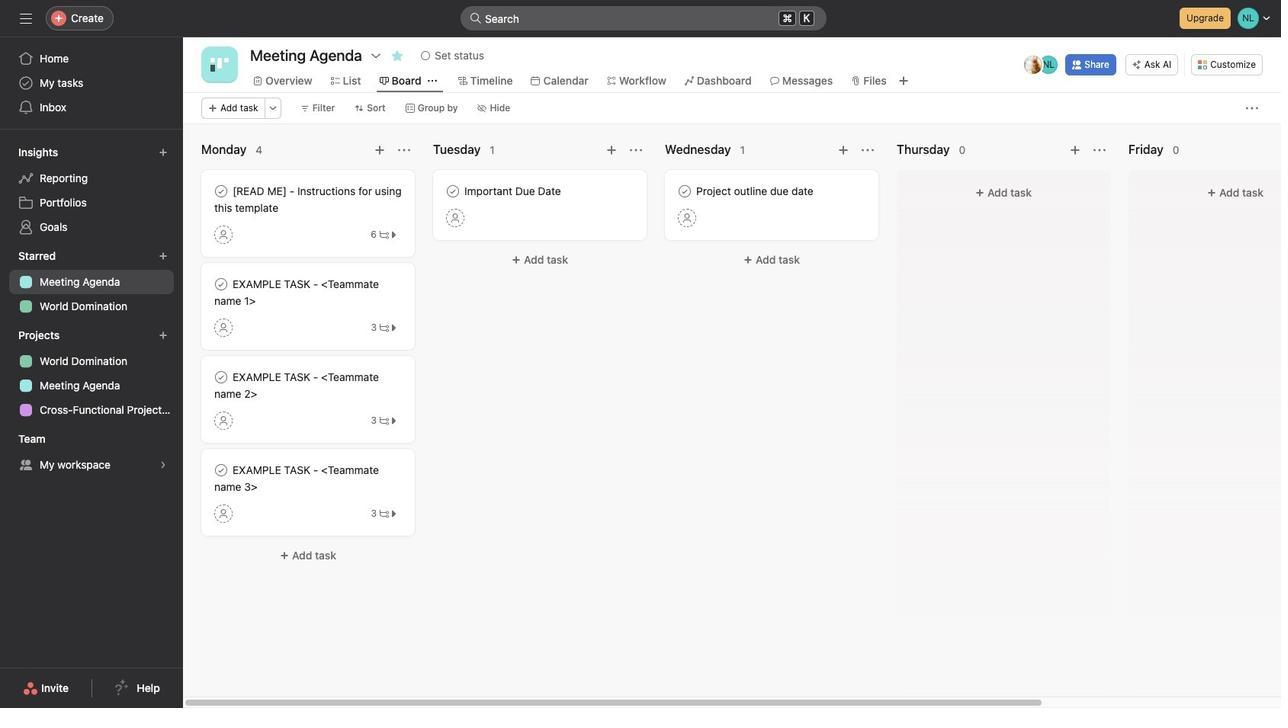 Task type: describe. For each thing, give the bounding box(es) containing it.
board image
[[211, 56, 229, 74]]

add tab image
[[898, 75, 910, 87]]

projects element
[[0, 322, 183, 426]]

2 more section actions image from the left
[[630, 144, 642, 156]]

hide sidebar image
[[20, 12, 32, 24]]

new insights image
[[159, 148, 168, 157]]

3 add task image from the left
[[1069, 144, 1082, 156]]

add items to starred image
[[159, 252, 168, 261]]

prominent image
[[470, 12, 482, 24]]

teams element
[[0, 426, 183, 481]]

see details, my workspace image
[[159, 461, 168, 470]]

more section actions image for add task icon
[[862, 144, 874, 156]]

more actions image
[[1246, 102, 1259, 114]]



Task type: vqa. For each thing, say whether or not it's contained in the screenshot.
2nd Or from right
no



Task type: locate. For each thing, give the bounding box(es) containing it.
show options image
[[370, 50, 382, 62]]

mark complete image
[[212, 275, 230, 294]]

1 horizontal spatial more section actions image
[[630, 144, 642, 156]]

more actions image
[[268, 104, 277, 113]]

2 horizontal spatial add task image
[[1069, 144, 1082, 156]]

1 horizontal spatial add task image
[[606, 144, 618, 156]]

Mark complete checkbox
[[212, 182, 230, 201], [444, 182, 462, 201], [212, 275, 230, 294], [212, 461, 230, 480]]

0 horizontal spatial add task image
[[374, 144, 386, 156]]

more section actions image
[[862, 144, 874, 156], [1094, 144, 1106, 156]]

0 horizontal spatial mark complete checkbox
[[212, 368, 230, 387]]

2 add task image from the left
[[606, 144, 618, 156]]

remove from starred image
[[391, 50, 403, 62]]

tab actions image
[[428, 76, 437, 85]]

Mark complete checkbox
[[676, 182, 694, 201], [212, 368, 230, 387]]

0 vertical spatial mark complete checkbox
[[676, 182, 694, 201]]

starred element
[[0, 243, 183, 322]]

insights element
[[0, 139, 183, 243]]

add task image
[[838, 144, 850, 156]]

1 more section actions image from the left
[[398, 144, 410, 156]]

1 vertical spatial mark complete checkbox
[[212, 368, 230, 387]]

1 add task image from the left
[[374, 144, 386, 156]]

more section actions image
[[398, 144, 410, 156], [630, 144, 642, 156]]

add task image
[[374, 144, 386, 156], [606, 144, 618, 156], [1069, 144, 1082, 156]]

Search tasks, projects, and more text field
[[461, 6, 827, 31]]

1 horizontal spatial mark complete checkbox
[[676, 182, 694, 201]]

add task image for first more section actions icon from right
[[606, 144, 618, 156]]

0 horizontal spatial more section actions image
[[398, 144, 410, 156]]

1 more section actions image from the left
[[862, 144, 874, 156]]

global element
[[0, 37, 183, 129]]

new project or portfolio image
[[159, 331, 168, 340]]

2 more section actions image from the left
[[1094, 144, 1106, 156]]

add task image for first more section actions icon from the left
[[374, 144, 386, 156]]

None field
[[461, 6, 827, 31]]

0 horizontal spatial more section actions image
[[862, 144, 874, 156]]

more section actions image for third add task image from left
[[1094, 144, 1106, 156]]

mark complete image
[[212, 182, 230, 201], [444, 182, 462, 201], [676, 182, 694, 201], [212, 368, 230, 387], [212, 461, 230, 480]]

1 horizontal spatial more section actions image
[[1094, 144, 1106, 156]]



